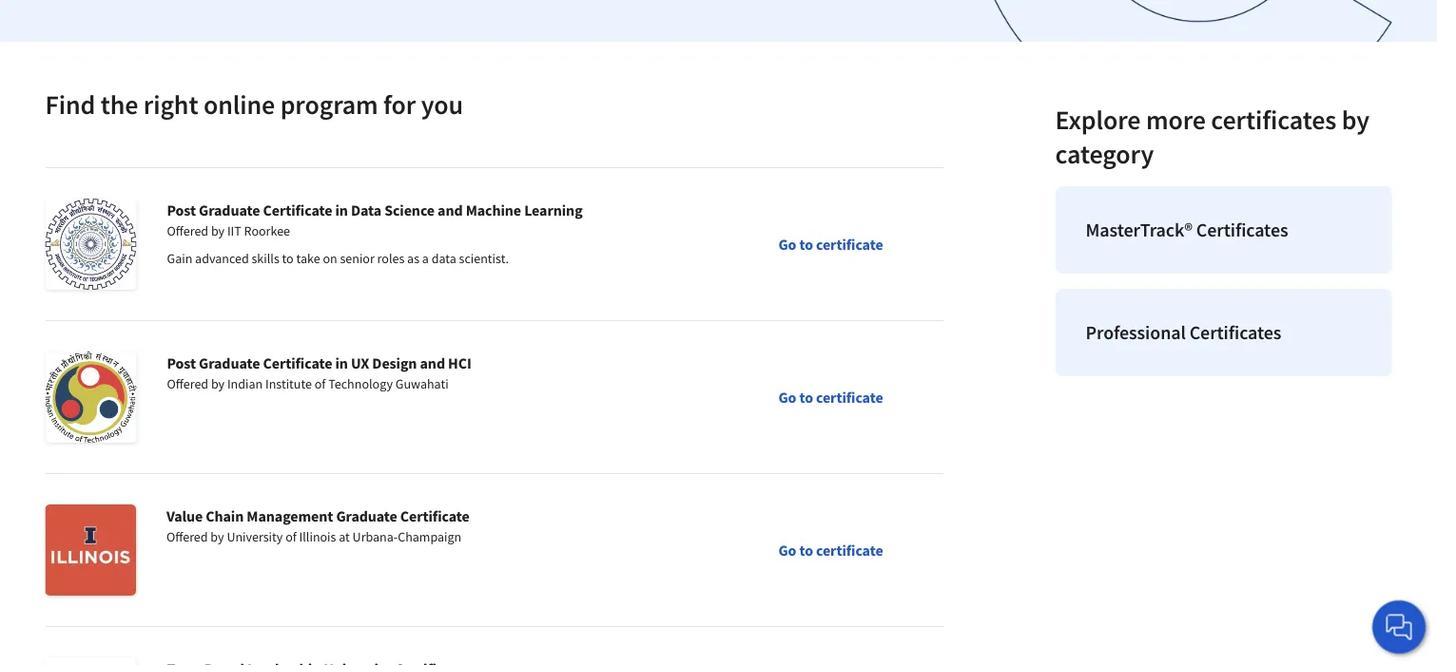 Task type: vqa. For each thing, say whether or not it's contained in the screenshot.
Google image
no



Task type: describe. For each thing, give the bounding box(es) containing it.
value chain management graduate certificate offered by university of illinois at urbana-champaign
[[166, 507, 470, 546]]

gain advanced skills to take on senior roles as a data scientist.
[[167, 250, 509, 267]]

management
[[247, 507, 333, 526]]

list containing mastertrack® certificates
[[1048, 179, 1400, 384]]

explore
[[1055, 103, 1141, 137]]

by inside post graduate certificate in ux design and hci offered by indian institute of technology guwahati
[[211, 376, 225, 393]]

right
[[143, 88, 198, 121]]

go to certificate for post graduate certificate in ux design and hci
[[778, 388, 883, 407]]

by inside post graduate certificate in data science and machine learning offered by iit roorkee
[[211, 223, 225, 240]]

guwahati
[[395, 376, 449, 393]]

go for post graduate certificate in data science and machine learning
[[778, 235, 796, 254]]

to for post graduate certificate in ux design and hci
[[799, 388, 813, 407]]

of inside value chain management graduate certificate offered by university of illinois at urbana-champaign
[[285, 529, 297, 546]]

and for machine
[[438, 201, 463, 220]]

by inside value chain management graduate certificate offered by university of illinois at urbana-champaign
[[211, 529, 224, 546]]

you
[[421, 88, 463, 121]]

the
[[101, 88, 138, 121]]

in for ux
[[335, 354, 348, 373]]

find
[[45, 88, 95, 121]]

value
[[166, 507, 203, 526]]

find the right online program for you
[[45, 88, 463, 121]]

go for post graduate certificate in ux design and hci
[[778, 388, 796, 407]]

indian
[[227, 376, 263, 393]]

category
[[1055, 137, 1154, 171]]

scientist.
[[459, 250, 509, 267]]

chat with us image
[[1384, 613, 1415, 643]]

take
[[296, 250, 320, 267]]

mastertrack® certificates link
[[1055, 186, 1392, 274]]

data
[[432, 250, 456, 267]]

certificates
[[1211, 103, 1337, 137]]

go to certificate for post graduate certificate in data science and machine learning
[[778, 235, 883, 254]]

more
[[1146, 103, 1206, 137]]

as
[[407, 250, 419, 267]]

indian institute of technology guwahati image
[[45, 352, 137, 443]]

skills
[[252, 250, 279, 267]]

online
[[203, 88, 275, 121]]

data
[[351, 201, 382, 220]]

certificates for mastertrack® certificates
[[1196, 218, 1288, 242]]

certificate for ux
[[263, 354, 332, 373]]

at
[[339, 529, 350, 546]]

for
[[383, 88, 416, 121]]

ux
[[351, 354, 369, 373]]

roles
[[377, 250, 405, 267]]

design
[[372, 354, 417, 373]]

certificate for value chain management graduate certificate
[[816, 541, 883, 560]]

a
[[422, 250, 429, 267]]



Task type: locate. For each thing, give the bounding box(es) containing it.
1 vertical spatial certificate
[[816, 388, 883, 407]]

0 vertical spatial offered
[[167, 223, 208, 240]]

and for hci
[[420, 354, 445, 373]]

institute
[[265, 376, 312, 393]]

2 vertical spatial offered
[[166, 529, 208, 546]]

1 certificate from the top
[[816, 235, 883, 254]]

iit roorkee image
[[45, 199, 137, 290]]

hci
[[448, 354, 472, 373]]

2 vertical spatial graduate
[[336, 507, 397, 526]]

graduate inside value chain management graduate certificate offered by university of illinois at urbana-champaign
[[336, 507, 397, 526]]

by down chain
[[211, 529, 224, 546]]

graduate
[[199, 201, 260, 220], [199, 354, 260, 373], [336, 507, 397, 526]]

offered inside value chain management graduate certificate offered by university of illinois at urbana-champaign
[[166, 529, 208, 546]]

certificates
[[1196, 218, 1288, 242], [1190, 321, 1282, 345]]

1 vertical spatial graduate
[[199, 354, 260, 373]]

1 vertical spatial certificates
[[1190, 321, 1282, 345]]

of inside post graduate certificate in ux design and hci offered by indian institute of technology guwahati
[[315, 376, 326, 393]]

1 vertical spatial in
[[335, 354, 348, 373]]

3 go to certificate from the top
[[778, 541, 883, 560]]

professional certificates link
[[1055, 289, 1392, 377]]

0 vertical spatial certificates
[[1196, 218, 1288, 242]]

in left ux at the bottom of page
[[335, 354, 348, 373]]

roorkee
[[244, 223, 290, 240]]

certificate up champaign
[[400, 507, 470, 526]]

graduate up indian
[[199, 354, 260, 373]]

graduate up urbana-
[[336, 507, 397, 526]]

1 vertical spatial post
[[167, 354, 196, 373]]

0 vertical spatial graduate
[[199, 201, 260, 220]]

go to certificate for value chain management graduate certificate
[[778, 541, 883, 560]]

post inside post graduate certificate in data science and machine learning offered by iit roorkee
[[167, 201, 196, 220]]

post graduate certificate in data science and machine learning offered by iit roorkee
[[167, 201, 583, 240]]

offered up the gain
[[167, 223, 208, 240]]

urbana-
[[353, 529, 398, 546]]

0 vertical spatial post
[[167, 201, 196, 220]]

to for value chain management graduate certificate
[[799, 541, 813, 560]]

post
[[167, 201, 196, 220], [167, 354, 196, 373]]

machine
[[466, 201, 521, 220]]

and inside post graduate certificate in ux design and hci offered by indian institute of technology guwahati
[[420, 354, 445, 373]]

and inside post graduate certificate in data science and machine learning offered by iit roorkee
[[438, 201, 463, 220]]

certificate inside value chain management graduate certificate offered by university of illinois at urbana-champaign
[[400, 507, 470, 526]]

graduate for data
[[199, 201, 260, 220]]

post for ux
[[167, 354, 196, 373]]

by right the certificates
[[1342, 103, 1370, 137]]

1 go to certificate from the top
[[778, 235, 883, 254]]

university
[[227, 529, 283, 546]]

2 in from the top
[[335, 354, 348, 373]]

3 go from the top
[[778, 541, 796, 560]]

graduate for ux
[[199, 354, 260, 373]]

senior
[[340, 250, 375, 267]]

on
[[323, 250, 337, 267]]

0 horizontal spatial of
[[285, 529, 297, 546]]

program
[[280, 88, 378, 121]]

0 vertical spatial in
[[335, 201, 348, 220]]

go to certificate
[[778, 235, 883, 254], [778, 388, 883, 407], [778, 541, 883, 560]]

2 post from the top
[[167, 354, 196, 373]]

to
[[799, 235, 813, 254], [282, 250, 294, 267], [799, 388, 813, 407], [799, 541, 813, 560]]

gain
[[167, 250, 192, 267]]

post graduate certificate in ux design and hci offered by indian institute of technology guwahati
[[167, 354, 472, 393]]

explore more certificates by category
[[1055, 103, 1370, 171]]

learning
[[524, 201, 583, 220]]

by left iit
[[211, 223, 225, 240]]

champaign
[[398, 529, 462, 546]]

offered inside post graduate certificate in ux design and hci offered by indian institute of technology guwahati
[[167, 376, 208, 393]]

professional certificates
[[1086, 321, 1282, 345]]

0 vertical spatial certificate
[[816, 235, 883, 254]]

chain
[[206, 507, 244, 526]]

0 vertical spatial go
[[778, 235, 796, 254]]

post inside post graduate certificate in ux design and hci offered by indian institute of technology guwahati
[[167, 354, 196, 373]]

post for data
[[167, 201, 196, 220]]

in inside post graduate certificate in data science and machine learning offered by iit roorkee
[[335, 201, 348, 220]]

iit
[[227, 223, 241, 240]]

1 vertical spatial go
[[778, 388, 796, 407]]

graduate inside post graduate certificate in ux design and hci offered by indian institute of technology guwahati
[[199, 354, 260, 373]]

of
[[315, 376, 326, 393], [285, 529, 297, 546]]

1 horizontal spatial of
[[315, 376, 326, 393]]

professional
[[1086, 321, 1186, 345]]

1 vertical spatial go to certificate
[[778, 388, 883, 407]]

0 vertical spatial of
[[315, 376, 326, 393]]

3 certificate from the top
[[816, 541, 883, 560]]

certificate inside post graduate certificate in ux design and hci offered by indian institute of technology guwahati
[[263, 354, 332, 373]]

and up guwahati
[[420, 354, 445, 373]]

to for post graduate certificate in data science and machine learning
[[799, 235, 813, 254]]

of right institute
[[315, 376, 326, 393]]

offered inside post graduate certificate in data science and machine learning offered by iit roorkee
[[167, 223, 208, 240]]

go for value chain management graduate certificate
[[778, 541, 796, 560]]

1 vertical spatial of
[[285, 529, 297, 546]]

2 vertical spatial go
[[778, 541, 796, 560]]

1 vertical spatial offered
[[167, 376, 208, 393]]

certificates for professional certificates
[[1190, 321, 1282, 345]]

university of illinois at urbana-champaign image
[[45, 505, 136, 596]]

technology
[[328, 376, 393, 393]]

0 vertical spatial go to certificate
[[778, 235, 883, 254]]

certificate for data
[[263, 201, 332, 220]]

1 vertical spatial and
[[420, 354, 445, 373]]

advanced
[[195, 250, 249, 267]]

illinois
[[299, 529, 336, 546]]

of down management on the bottom left of page
[[285, 529, 297, 546]]

graduate up iit
[[199, 201, 260, 220]]

certificate up institute
[[263, 354, 332, 373]]

by left indian
[[211, 376, 225, 393]]

1 in from the top
[[335, 201, 348, 220]]

and right science
[[438, 201, 463, 220]]

mastertrack®
[[1086, 218, 1193, 242]]

certificate
[[816, 235, 883, 254], [816, 388, 883, 407], [816, 541, 883, 560]]

certificate up roorkee
[[263, 201, 332, 220]]

0 vertical spatial certificate
[[263, 201, 332, 220]]

2 vertical spatial certificate
[[400, 507, 470, 526]]

by
[[1342, 103, 1370, 137], [211, 223, 225, 240], [211, 376, 225, 393], [211, 529, 224, 546]]

1 vertical spatial certificate
[[263, 354, 332, 373]]

offered down value
[[166, 529, 208, 546]]

in left data
[[335, 201, 348, 220]]

0 vertical spatial and
[[438, 201, 463, 220]]

1 post from the top
[[167, 201, 196, 220]]

2 certificate from the top
[[816, 388, 883, 407]]

1 go from the top
[[778, 235, 796, 254]]

mastertrack® certificates
[[1086, 218, 1288, 242]]

certificate for post graduate certificate in data science and machine learning
[[816, 235, 883, 254]]

certificate for post graduate certificate in ux design and hci
[[816, 388, 883, 407]]

by inside explore more certificates by category
[[1342, 103, 1370, 137]]

in inside post graduate certificate in ux design and hci offered by indian institute of technology guwahati
[[335, 354, 348, 373]]

in
[[335, 201, 348, 220], [335, 354, 348, 373]]

2 go from the top
[[778, 388, 796, 407]]

science
[[384, 201, 435, 220]]

in for data
[[335, 201, 348, 220]]

go
[[778, 235, 796, 254], [778, 388, 796, 407], [778, 541, 796, 560]]

certificate inside post graduate certificate in data science and machine learning offered by iit roorkee
[[263, 201, 332, 220]]

offered left indian
[[167, 376, 208, 393]]

list
[[1048, 179, 1400, 384]]

2 vertical spatial go to certificate
[[778, 541, 883, 560]]

graduate inside post graduate certificate in data science and machine learning offered by iit roorkee
[[199, 201, 260, 220]]

certificate
[[263, 201, 332, 220], [263, 354, 332, 373], [400, 507, 470, 526]]

offered
[[167, 223, 208, 240], [167, 376, 208, 393], [166, 529, 208, 546]]

2 vertical spatial certificate
[[816, 541, 883, 560]]

and
[[438, 201, 463, 220], [420, 354, 445, 373]]

2 go to certificate from the top
[[778, 388, 883, 407]]



